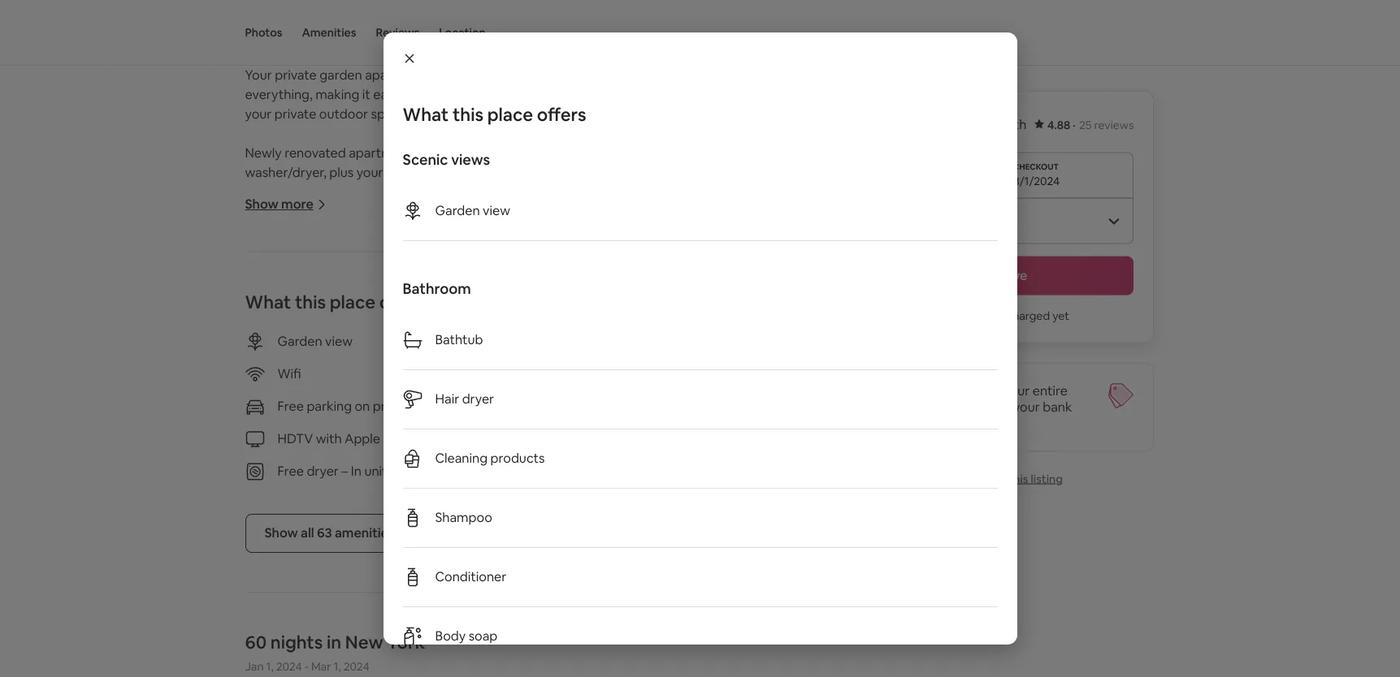 Task type: describe. For each thing, give the bounding box(es) containing it.
newly
[[245, 145, 282, 162]]

1 1, from the left
[[266, 660, 274, 675]]

0 horizontal spatial garden view
[[278, 334, 353, 351]]

with inside save an extra $142 on your entire stay when you pay with your bank account.
[[985, 399, 1011, 416]]

language
[[612, 11, 669, 28]]

hdtv
[[278, 431, 313, 448]]

scenic views
[[403, 150, 490, 169]]

new inside 60 nights in new york jan 1, 2024 - mar 1, 2024
[[345, 632, 383, 655]]

plus
[[329, 165, 354, 182]]

stay
[[872, 399, 897, 416]]

space
[[632, 67, 668, 84]]

photos button
[[245, 0, 282, 65]]

0 vertical spatial show
[[528, 11, 561, 28]]

show all 63 amenities
[[265, 525, 395, 542]]

brand
[[445, 145, 480, 162]]

dryer for free
[[307, 464, 339, 481]]

report this listing button
[[943, 472, 1063, 487]]

free for free washer – in unit
[[550, 431, 576, 448]]

amenities button
[[302, 0, 356, 65]]

appliances
[[511, 145, 575, 162]]

dishwasher
[[601, 145, 668, 162]]

is inside your private garden apartment in heart of harlem. this gorgeous space is close to everything, making it easy to plan your visit. enjoy all the perks of the city and relax in your private outdoor space.
[[671, 67, 680, 84]]

location
[[439, 25, 486, 40]]

city
[[655, 86, 677, 104]]

rare
[[486, 165, 510, 182]]

1 vertical spatial of
[[617, 86, 629, 104]]

charged
[[1007, 309, 1050, 324]]

amenities
[[335, 525, 395, 542]]

renovated
[[285, 145, 346, 162]]

is inside the newly renovated apartment with brand new appliances like dishwasher and washer/dryer, plus your private patio is a rare find in new york city. we hope you enjoy stay!
[[464, 165, 473, 182]]

mar
[[311, 660, 331, 675]]

automatically
[[377, 11, 458, 28]]

$142
[[955, 383, 983, 400]]

premises
[[373, 399, 427, 416]]

visit.
[[477, 86, 504, 104]]

all inside button
[[301, 525, 314, 542]]

you inside save an extra $142 on your entire stay when you pay with your bank account.
[[935, 399, 957, 416]]

nights
[[270, 632, 323, 655]]

easy
[[373, 86, 401, 104]]

wifi
[[278, 366, 301, 383]]

like
[[578, 145, 598, 162]]

report this listing
[[969, 472, 1063, 487]]

cleaning
[[435, 450, 488, 467]]

hair dryer
[[435, 391, 494, 408]]

enjoy
[[722, 165, 754, 182]]

plan
[[419, 86, 445, 104]]

offers for views
[[537, 103, 587, 126]]

close
[[682, 67, 714, 84]]

bathtub
[[435, 332, 483, 349]]

listing
[[1031, 472, 1063, 487]]

1 horizontal spatial to
[[717, 67, 730, 84]]

reviews button
[[376, 0, 420, 65]]

tv
[[383, 431, 400, 448]]

entire
[[1033, 383, 1068, 400]]

with inside the newly renovated apartment with brand new appliances like dishwasher and washer/dryer, plus your private patio is a rare find in new york city. we hope you enjoy stay!
[[416, 145, 442, 162]]

what this place offers for views
[[403, 103, 587, 126]]

what this place offers dialog
[[383, 33, 1017, 678]]

views
[[451, 150, 490, 169]]

this for view
[[295, 291, 326, 314]]

amenities
[[302, 25, 356, 40]]

offers for view
[[379, 291, 429, 314]]

this for views
[[453, 103, 484, 126]]

be
[[991, 309, 1004, 324]]

what for scenic
[[403, 103, 449, 126]]

some info has been automatically translated. show original language
[[258, 11, 669, 28]]

your
[[245, 67, 272, 84]]

won't
[[959, 309, 988, 324]]

free parking on premises
[[278, 399, 427, 416]]

reviews
[[376, 25, 420, 40]]

2 the from the left
[[632, 86, 652, 104]]

0 vertical spatial of
[[481, 67, 493, 84]]

original
[[564, 11, 609, 28]]

reserve
[[979, 267, 1028, 284]]

an
[[903, 383, 918, 400]]

parking
[[307, 399, 352, 416]]

some
[[258, 11, 292, 28]]

pay
[[960, 399, 982, 416]]

reserve button
[[872, 257, 1134, 296]]

has
[[321, 11, 341, 28]]

on inside save an extra $142 on your entire stay when you pay with your bank account.
[[985, 383, 1001, 400]]

in for washer
[[634, 431, 645, 448]]

york inside 60 nights in new york jan 1, 2024 - mar 1, 2024
[[387, 632, 425, 655]]

1 vertical spatial to
[[403, 86, 416, 104]]

show more button
[[245, 196, 327, 213]]

new inside the newly renovated apartment with brand new appliances like dishwasher and washer/dryer, plus your private patio is a rare find in new york city. we hope you enjoy stay!
[[552, 165, 579, 182]]

3/1/2024 button
[[872, 153, 1134, 198]]

view inside what this place offers dialog
[[483, 202, 510, 219]]

this
[[545, 67, 569, 84]]

conditioner
[[435, 569, 507, 586]]

what for garden
[[245, 291, 291, 314]]

4.88
[[1048, 118, 1071, 132]]

everything,
[[245, 86, 313, 104]]

your private garden apartment in heart of harlem. this gorgeous space is close to everything, making it easy to plan your visit. enjoy all the perks of the city and relax in your private outdoor space.
[[245, 67, 750, 123]]

body soap
[[435, 628, 498, 645]]

2 1, from the left
[[334, 660, 341, 675]]

harlem.
[[496, 67, 542, 84]]

0 horizontal spatial view
[[325, 334, 353, 351]]

you
[[937, 309, 956, 324]]

it
[[362, 86, 371, 104]]

0 horizontal spatial on
[[355, 399, 370, 416]]

save
[[872, 383, 900, 400]]

show all 63 amenities button
[[245, 515, 414, 554]]

4.88 · 25 reviews
[[1048, 118, 1134, 132]]

free washer – in unit
[[550, 431, 670, 448]]

garden view inside what this place offers dialog
[[435, 202, 510, 219]]

apple
[[345, 431, 380, 448]]

garden inside what this place offers dialog
[[435, 202, 480, 219]]

heart
[[445, 67, 478, 84]]

1 the from the left
[[557, 86, 578, 104]]

60 nights in new york jan 1, 2024 - mar 1, 2024
[[245, 632, 425, 675]]

in up the plan on the top left of page
[[432, 67, 443, 84]]



Task type: vqa. For each thing, say whether or not it's contained in the screenshot.
click
no



Task type: locate. For each thing, give the bounding box(es) containing it.
1 vertical spatial york
[[387, 632, 425, 655]]

1 vertical spatial view
[[325, 334, 353, 351]]

1 vertical spatial private
[[275, 106, 316, 123]]

new right nights
[[345, 632, 383, 655]]

york down like
[[582, 165, 608, 182]]

the down the 'this' on the top of page
[[557, 86, 578, 104]]

place
[[487, 103, 533, 126], [330, 291, 376, 314]]

what right easy
[[403, 103, 449, 126]]

in inside 60 nights in new york jan 1, 2024 - mar 1, 2024
[[327, 632, 341, 655]]

in
[[634, 431, 645, 448], [351, 464, 362, 481]]

2024 left -
[[276, 660, 302, 675]]

1 horizontal spatial 2024
[[344, 660, 370, 675]]

apartment down space.
[[349, 145, 413, 162]]

info
[[295, 11, 318, 28]]

– down hdtv with apple tv
[[342, 464, 348, 481]]

extra
[[921, 383, 952, 400]]

0 vertical spatial apartment
[[365, 67, 429, 84]]

unit for free washer – in unit
[[647, 431, 670, 448]]

2 horizontal spatial with
[[985, 399, 1011, 416]]

bank
[[1043, 399, 1072, 416]]

25
[[1079, 118, 1092, 132]]

– right washer
[[625, 431, 631, 448]]

0 horizontal spatial 1,
[[266, 660, 274, 675]]

reviews
[[1094, 118, 1134, 132]]

hair
[[435, 391, 459, 408]]

garden down patio
[[435, 202, 480, 219]]

is left the a
[[464, 165, 473, 182]]

what inside dialog
[[403, 103, 449, 126]]

york
[[582, 165, 608, 182], [387, 632, 425, 655]]

private up everything,
[[275, 67, 317, 84]]

this up brand
[[453, 103, 484, 126]]

0 horizontal spatial unit
[[364, 464, 387, 481]]

more
[[281, 196, 314, 213]]

you right hope
[[697, 165, 719, 182]]

in for dryer
[[351, 464, 362, 481]]

1 horizontal spatial 1,
[[334, 660, 341, 675]]

find
[[513, 165, 536, 182]]

a
[[476, 165, 483, 182]]

0 horizontal spatial place
[[330, 291, 376, 314]]

·
[[1073, 118, 1076, 132]]

your down everything,
[[245, 106, 272, 123]]

your right plus
[[357, 165, 383, 182]]

0 vertical spatial all
[[542, 86, 555, 104]]

– for washer
[[625, 431, 631, 448]]

0 horizontal spatial this
[[295, 291, 326, 314]]

is up city
[[671, 67, 680, 84]]

0 horizontal spatial garden
[[278, 334, 322, 351]]

free down 'wifi'
[[278, 399, 304, 416]]

on right $142
[[985, 383, 1001, 400]]

garden up 'wifi'
[[278, 334, 322, 351]]

relax
[[705, 86, 734, 104]]

of
[[481, 67, 493, 84], [617, 86, 629, 104]]

1, right jan
[[266, 660, 274, 675]]

1 vertical spatial apartment
[[349, 145, 413, 162]]

1 vertical spatial is
[[464, 165, 473, 182]]

the
[[557, 86, 578, 104], [632, 86, 652, 104]]

1 vertical spatial place
[[330, 291, 376, 314]]

unit for free dryer – in unit
[[364, 464, 387, 481]]

show left original
[[528, 11, 561, 28]]

with right pay
[[985, 399, 1011, 416]]

yet
[[1053, 309, 1070, 324]]

0 horizontal spatial offers
[[379, 291, 429, 314]]

0 horizontal spatial what
[[245, 291, 291, 314]]

and inside your private garden apartment in heart of harlem. this gorgeous space is close to everything, making it easy to plan your visit. enjoy all the perks of the city and relax in your private outdoor space.
[[680, 86, 703, 104]]

making
[[316, 86, 359, 104]]

workspace
[[615, 366, 681, 383]]

garden view up 'wifi'
[[278, 334, 353, 351]]

show for show more
[[245, 196, 279, 213]]

in right relax
[[737, 86, 747, 104]]

0 vertical spatial what this place offers
[[403, 103, 587, 126]]

1 horizontal spatial –
[[625, 431, 631, 448]]

-
[[305, 660, 309, 675]]

of up visit.
[[481, 67, 493, 84]]

you left pay
[[935, 399, 957, 416]]

show left 63
[[265, 525, 298, 542]]

0 horizontal spatial with
[[316, 431, 342, 448]]

this inside dialog
[[453, 103, 484, 126]]

1 vertical spatial in
[[351, 464, 362, 481]]

1 horizontal spatial on
[[985, 383, 1001, 400]]

photos
[[245, 25, 282, 40]]

save an extra $142 on your entire stay when you pay with your bank account.
[[872, 383, 1072, 432]]

dryer right hair
[[462, 391, 494, 408]]

0 horizontal spatial you
[[697, 165, 719, 182]]

garden
[[435, 202, 480, 219], [278, 334, 322, 351]]

month
[[987, 116, 1027, 133]]

free left washer
[[550, 431, 576, 448]]

all inside your private garden apartment in heart of harlem. this gorgeous space is close to everything, making it easy to plan your visit. enjoy all the perks of the city and relax in your private outdoor space.
[[542, 86, 555, 104]]

you inside the newly renovated apartment with brand new appliances like dishwasher and washer/dryer, plus your private patio is a rare find in new york city. we hope you enjoy stay!
[[697, 165, 719, 182]]

translated.
[[461, 11, 525, 28]]

body
[[435, 628, 466, 645]]

account.
[[872, 415, 924, 432]]

0 vertical spatial this
[[453, 103, 484, 126]]

and up hope
[[671, 145, 693, 162]]

0 vertical spatial in
[[634, 431, 645, 448]]

hope
[[663, 165, 694, 182]]

0 vertical spatial garden
[[435, 202, 480, 219]]

on
[[985, 383, 1001, 400], [355, 399, 370, 416]]

show inside button
[[265, 525, 298, 542]]

1 vertical spatial this
[[295, 291, 326, 314]]

york left the body
[[387, 632, 425, 655]]

free dryer – in unit
[[278, 464, 387, 481]]

0 vertical spatial you
[[697, 165, 719, 182]]

you won't be charged yet
[[937, 309, 1070, 324]]

1 vertical spatial and
[[671, 145, 693, 162]]

0 horizontal spatial –
[[342, 464, 348, 481]]

2 vertical spatial free
[[278, 464, 304, 481]]

0 vertical spatial unit
[[647, 431, 670, 448]]

offers inside dialog
[[537, 103, 587, 126]]

place for garden view
[[330, 291, 376, 314]]

to left the plan on the top left of page
[[403, 86, 416, 104]]

dryer for hair
[[462, 391, 494, 408]]

1 vertical spatial you
[[935, 399, 957, 416]]

0 vertical spatial to
[[717, 67, 730, 84]]

all left 63
[[301, 525, 314, 542]]

your left bank
[[1013, 399, 1040, 416]]

shampoo
[[435, 510, 492, 527]]

outdoor
[[319, 106, 368, 123]]

been
[[344, 11, 375, 28]]

0 vertical spatial with
[[416, 145, 442, 162]]

free
[[278, 399, 304, 416], [550, 431, 576, 448], [278, 464, 304, 481]]

0 horizontal spatial 2024
[[276, 660, 302, 675]]

– for dryer
[[342, 464, 348, 481]]

dedicated
[[550, 366, 612, 383]]

1 horizontal spatial what
[[403, 103, 449, 126]]

dedicated workspace
[[550, 366, 681, 383]]

show for show all 63 amenities
[[265, 525, 298, 542]]

0 horizontal spatial is
[[464, 165, 473, 182]]

soap
[[469, 628, 498, 645]]

apartment inside your private garden apartment in heart of harlem. this gorgeous space is close to everything, making it easy to plan your visit. enjoy all the perks of the city and relax in your private outdoor space.
[[365, 67, 429, 84]]

view down rare
[[483, 202, 510, 219]]

place for scenic views
[[487, 103, 533, 126]]

1 horizontal spatial dryer
[[462, 391, 494, 408]]

unit down apple
[[364, 464, 387, 481]]

of right perks at the top
[[617, 86, 629, 104]]

2024 right 'mar'
[[344, 660, 370, 675]]

in up 'mar'
[[327, 632, 341, 655]]

1 vertical spatial what
[[245, 291, 291, 314]]

1 horizontal spatial garden
[[435, 202, 480, 219]]

this left listing
[[1009, 472, 1029, 487]]

with up patio
[[416, 145, 442, 162]]

1 horizontal spatial in
[[634, 431, 645, 448]]

newly renovated apartment with brand new appliances like dishwasher and washer/dryer, plus your private patio is a rare find in new york city. we hope you enjoy stay!
[[245, 145, 757, 201]]

1 horizontal spatial offers
[[537, 103, 587, 126]]

offers
[[537, 103, 587, 126], [379, 291, 429, 314]]

1 horizontal spatial is
[[671, 67, 680, 84]]

and down close
[[680, 86, 703, 104]]

1 vertical spatial unit
[[364, 464, 387, 481]]

garden
[[320, 67, 362, 84]]

1 vertical spatial offers
[[379, 291, 429, 314]]

0 vertical spatial free
[[278, 399, 304, 416]]

1 horizontal spatial york
[[582, 165, 608, 182]]

cleaning products
[[435, 450, 545, 467]]

view
[[483, 202, 510, 219], [325, 334, 353, 351]]

2 vertical spatial private
[[386, 165, 428, 182]]

1 vertical spatial –
[[342, 464, 348, 481]]

1 horizontal spatial all
[[542, 86, 555, 104]]

this up 'wifi'
[[295, 291, 326, 314]]

what this place offers inside dialog
[[403, 103, 587, 126]]

bathroom
[[403, 280, 471, 298]]

1, right 'mar'
[[334, 660, 341, 675]]

1 horizontal spatial you
[[935, 399, 957, 416]]

apartment up easy
[[365, 67, 429, 84]]

with down parking
[[316, 431, 342, 448]]

1 vertical spatial garden view
[[278, 334, 353, 351]]

to up relax
[[717, 67, 730, 84]]

0 horizontal spatial all
[[301, 525, 314, 542]]

1 vertical spatial show
[[245, 196, 279, 213]]

0 vertical spatial place
[[487, 103, 533, 126]]

free for free parking on premises
[[278, 399, 304, 416]]

and
[[680, 86, 703, 104], [671, 145, 693, 162]]

private
[[275, 67, 317, 84], [275, 106, 316, 123], [386, 165, 428, 182]]

0 vertical spatial dryer
[[462, 391, 494, 408]]

in down apple
[[351, 464, 362, 481]]

new
[[552, 165, 579, 182], [345, 632, 383, 655]]

unit
[[647, 431, 670, 448], [364, 464, 387, 481]]

view up parking
[[325, 334, 353, 351]]

on up apple
[[355, 399, 370, 416]]

your left entire
[[1003, 383, 1030, 400]]

what
[[403, 103, 449, 126], [245, 291, 291, 314]]

dryer inside what this place offers dialog
[[462, 391, 494, 408]]

1 horizontal spatial new
[[552, 165, 579, 182]]

private left patio
[[386, 165, 428, 182]]

0 vertical spatial offers
[[537, 103, 587, 126]]

new
[[483, 145, 508, 162]]

0 vertical spatial new
[[552, 165, 579, 182]]

0 vertical spatial is
[[671, 67, 680, 84]]

2 2024 from the left
[[344, 660, 370, 675]]

0 horizontal spatial york
[[387, 632, 425, 655]]

0 horizontal spatial the
[[557, 86, 578, 104]]

what this place offers
[[403, 103, 587, 126], [245, 291, 429, 314]]

0 horizontal spatial to
[[403, 86, 416, 104]]

private inside the newly renovated apartment with brand new appliances like dishwasher and washer/dryer, plus your private patio is a rare find in new york city. we hope you enjoy stay!
[[386, 165, 428, 182]]

0 vertical spatial –
[[625, 431, 631, 448]]

2 vertical spatial show
[[265, 525, 298, 542]]

0 horizontal spatial in
[[351, 464, 362, 481]]

1 horizontal spatial unit
[[647, 431, 670, 448]]

1 horizontal spatial of
[[617, 86, 629, 104]]

new down appliances
[[552, 165, 579, 182]]

the down space
[[632, 86, 652, 104]]

1 horizontal spatial garden view
[[435, 202, 510, 219]]

1 horizontal spatial this
[[453, 103, 484, 126]]

perks
[[580, 86, 614, 104]]

0 horizontal spatial new
[[345, 632, 383, 655]]

1 vertical spatial garden
[[278, 334, 322, 351]]

0 vertical spatial york
[[582, 165, 608, 182]]

free down hdtv
[[278, 464, 304, 481]]

hdtv with apple tv
[[278, 431, 400, 448]]

0 horizontal spatial of
[[481, 67, 493, 84]]

all down the 'this' on the top of page
[[542, 86, 555, 104]]

show left more
[[245, 196, 279, 213]]

york inside the newly renovated apartment with brand new appliances like dishwasher and washer/dryer, plus your private patio is a rare find in new york city. we hope you enjoy stay!
[[582, 165, 608, 182]]

apartment inside the newly renovated apartment with brand new appliances like dishwasher and washer/dryer, plus your private patio is a rare find in new york city. we hope you enjoy stay!
[[349, 145, 413, 162]]

unit right washer
[[647, 431, 670, 448]]

1 2024 from the left
[[276, 660, 302, 675]]

1 vertical spatial new
[[345, 632, 383, 655]]

in inside the newly renovated apartment with brand new appliances like dishwasher and washer/dryer, plus your private patio is a rare find in new york city. we hope you enjoy stay!
[[539, 165, 549, 182]]

free for free dryer – in unit
[[278, 464, 304, 481]]

in down appliances
[[539, 165, 549, 182]]

place inside dialog
[[487, 103, 533, 126]]

and inside the newly renovated apartment with brand new appliances like dishwasher and washer/dryer, plus your private patio is a rare find in new york city. we hope you enjoy stay!
[[671, 145, 693, 162]]

to
[[717, 67, 730, 84], [403, 86, 416, 104]]

0 vertical spatial private
[[275, 67, 317, 84]]

in right washer
[[634, 431, 645, 448]]

2 vertical spatial this
[[1009, 472, 1029, 487]]

1 vertical spatial all
[[301, 525, 314, 542]]

0 vertical spatial garden view
[[435, 202, 510, 219]]

0 vertical spatial view
[[483, 202, 510, 219]]

garden view down the a
[[435, 202, 510, 219]]

1 vertical spatial what this place offers
[[245, 291, 429, 314]]

show more
[[245, 196, 314, 213]]

in
[[432, 67, 443, 84], [737, 86, 747, 104], [539, 165, 549, 182], [327, 632, 341, 655]]

your down heart
[[448, 86, 474, 104]]

0 horizontal spatial dryer
[[307, 464, 339, 481]]

report
[[969, 472, 1007, 487]]

what this place offers for view
[[245, 291, 429, 314]]

is
[[671, 67, 680, 84], [464, 165, 473, 182]]

city.
[[611, 165, 638, 182]]

1 horizontal spatial view
[[483, 202, 510, 219]]

2 vertical spatial with
[[316, 431, 342, 448]]

dryer
[[462, 391, 494, 408], [307, 464, 339, 481]]

1 horizontal spatial with
[[416, 145, 442, 162]]

washer
[[579, 431, 622, 448]]

dryer down hdtv with apple tv
[[307, 464, 339, 481]]

garden view
[[435, 202, 510, 219], [278, 334, 353, 351]]

when
[[900, 399, 933, 416]]

0 vertical spatial what
[[403, 103, 449, 126]]

what up 'wifi'
[[245, 291, 291, 314]]

60
[[245, 632, 267, 655]]

2 horizontal spatial this
[[1009, 472, 1029, 487]]

enjoy
[[507, 86, 539, 104]]

with
[[416, 145, 442, 162], [985, 399, 1011, 416], [316, 431, 342, 448]]

0 vertical spatial and
[[680, 86, 703, 104]]

your inside the newly renovated apartment with brand new appliances like dishwasher and washer/dryer, plus your private patio is a rare find in new york city. we hope you enjoy stay!
[[357, 165, 383, 182]]

1 vertical spatial free
[[550, 431, 576, 448]]

1 horizontal spatial the
[[632, 86, 652, 104]]

1 vertical spatial with
[[985, 399, 1011, 416]]

show original language button
[[528, 11, 669, 28]]

private down everything,
[[275, 106, 316, 123]]



